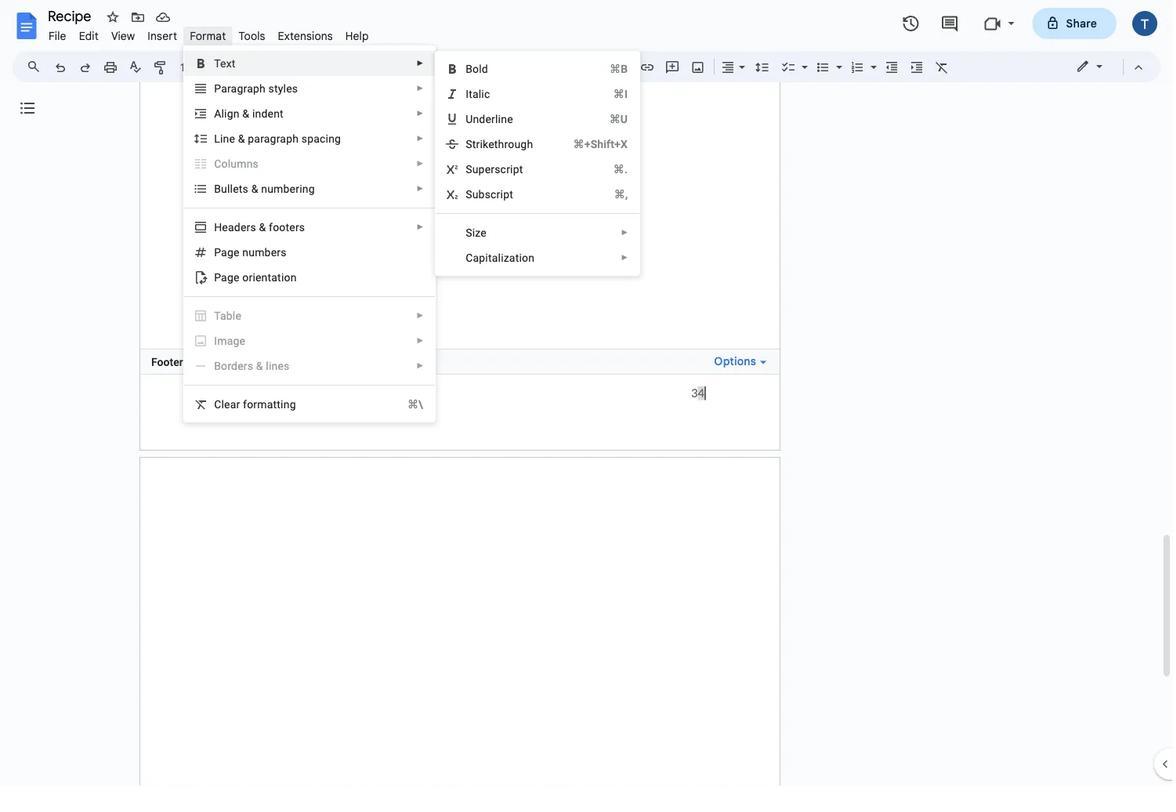 Task type: locate. For each thing, give the bounding box(es) containing it.
aragraph
[[221, 82, 266, 95]]

columns n element
[[214, 157, 263, 170]]

► inside 'table' menu item
[[416, 311, 424, 320]]

menu item down 'table' menu item
[[194, 333, 424, 349]]

page left u
[[214, 246, 240, 259]]

0 vertical spatial page
[[214, 246, 240, 259]]

strikethrough k element
[[466, 138, 538, 150]]

⌘\
[[408, 398, 423, 411]]

0 horizontal spatial s
[[243, 182, 248, 195]]

numbered list menu image
[[867, 56, 877, 62]]

styles
[[269, 82, 298, 95]]

edit
[[79, 29, 99, 43]]

borders & lines q element
[[214, 359, 294, 372]]

i down b
[[466, 87, 469, 100]]

n
[[247, 157, 253, 170], [242, 246, 249, 259]]

& left lines in the left of the page
[[256, 359, 263, 372]]

0 vertical spatial n
[[247, 157, 253, 170]]

s inside menu item
[[253, 157, 259, 170]]

page for page n u mbers
[[214, 246, 240, 259]]

1 vertical spatial s
[[243, 182, 248, 195]]

uperscript
[[472, 163, 523, 176]]

insert menu item
[[141, 27, 184, 45]]

0 vertical spatial s
[[253, 157, 259, 170]]

s uperscript
[[466, 163, 523, 176]]

align & indent a element
[[214, 107, 288, 120]]

page down page n u mbers
[[214, 271, 240, 284]]

⌘backslash element
[[389, 397, 423, 412]]

1 horizontal spatial s
[[253, 157, 259, 170]]

menu bar containing file
[[42, 20, 375, 46]]

n for s
[[247, 157, 253, 170]]

► inside borders & lines "menu item"
[[416, 361, 424, 370]]

1 vertical spatial n
[[242, 246, 249, 259]]

►
[[416, 59, 424, 68], [416, 84, 424, 93], [416, 109, 424, 118], [416, 134, 424, 143], [416, 159, 424, 168], [416, 184, 424, 193], [416, 223, 424, 232], [621, 228, 629, 237], [621, 253, 629, 262], [416, 311, 424, 320], [416, 336, 424, 345], [416, 361, 424, 370]]

table menu item
[[194, 308, 424, 324]]

stri k ethrough
[[466, 138, 533, 150]]

options button
[[708, 351, 772, 372]]

edit menu item
[[73, 27, 105, 45]]

n up bulle t s & numbering
[[247, 157, 253, 170]]

Zoom text field
[[176, 56, 214, 78]]

spacing
[[302, 132, 341, 145]]

2 page from the top
[[214, 271, 240, 284]]

► for bullets & numbering t element
[[416, 184, 424, 193]]

&
[[242, 107, 249, 120], [238, 132, 245, 145], [251, 182, 258, 195], [259, 221, 266, 234], [256, 359, 263, 372]]

⌘b
[[610, 62, 628, 75]]

italic i element
[[466, 87, 495, 100]]

file menu item
[[42, 27, 73, 45]]

& right ine
[[238, 132, 245, 145]]

► for align & indent a element
[[416, 109, 424, 118]]

p aragraph styles
[[214, 82, 298, 95]]

1 vertical spatial page
[[214, 271, 240, 284]]

ers
[[241, 221, 256, 234]]

► for columns n element
[[416, 159, 424, 168]]

image m element
[[214, 334, 250, 347]]

& right ers
[[259, 221, 266, 234]]

a
[[214, 107, 221, 120]]

0 vertical spatial menu item
[[184, 151, 435, 176]]

1 vertical spatial i
[[214, 334, 217, 347]]

bulleted list menu image
[[832, 56, 843, 62]]

s right "bulle"
[[243, 182, 248, 195]]

page
[[214, 246, 240, 259], [214, 271, 240, 284]]

& right t
[[251, 182, 258, 195]]

0 horizontal spatial i
[[214, 334, 217, 347]]

s for t
[[243, 182, 248, 195]]

⌘b element
[[591, 61, 628, 77]]

i
[[466, 87, 469, 100], [214, 334, 217, 347]]

orientation
[[242, 271, 297, 284]]

view
[[111, 29, 135, 43]]

1 page from the top
[[214, 246, 240, 259]]

1 horizontal spatial i
[[466, 87, 469, 100]]

i inside menu item
[[214, 334, 217, 347]]

i talic
[[466, 87, 490, 100]]

a lign & indent
[[214, 107, 284, 120]]

b old
[[466, 62, 488, 75]]

menu bar banner
[[0, 0, 1173, 786]]

menu item containing colum
[[184, 151, 435, 176]]

⌘.
[[614, 163, 628, 176]]

capitalization 1 element
[[466, 251, 539, 264]]

mode and view toolbar
[[1064, 51, 1151, 82]]

► for text s element
[[416, 59, 424, 68]]

bulle t s & numbering
[[214, 182, 315, 195]]

share button
[[1033, 8, 1117, 39]]

paragraph styles p element
[[214, 82, 303, 95]]

s right colum
[[253, 157, 259, 170]]

old
[[473, 62, 488, 75]]

n inside menu item
[[247, 157, 253, 170]]

hea d ers & footers
[[214, 221, 305, 234]]

ethrough
[[488, 138, 533, 150]]

help
[[345, 29, 369, 43]]

application containing share
[[0, 0, 1173, 786]]

Star checkbox
[[102, 6, 124, 28]]

lear
[[221, 398, 240, 411]]

menu bar
[[42, 20, 375, 46]]

i left age
[[214, 334, 217, 347]]

1 vertical spatial menu item
[[194, 333, 424, 349]]

menu
[[184, 45, 436, 422], [435, 51, 641, 276]]

table
[[214, 309, 241, 322]]

0 vertical spatial i
[[466, 87, 469, 100]]

application
[[0, 0, 1173, 786]]

i for talic
[[466, 87, 469, 100]]

c lear formatting
[[214, 398, 296, 411]]

superscript s element
[[466, 163, 528, 176]]

i m age
[[214, 334, 245, 347]]

n left mbers
[[242, 246, 249, 259]]

underline u element
[[466, 112, 518, 125]]

s
[[253, 157, 259, 170], [243, 182, 248, 195]]

ipt
[[501, 188, 513, 201]]

► for borders & lines q 'element'
[[416, 361, 424, 370]]

c
[[214, 398, 221, 411]]

format
[[190, 29, 226, 43]]

⌘u element
[[591, 111, 628, 127]]

headers & footers d element
[[214, 221, 310, 234]]

colum
[[214, 157, 247, 170]]

bold b element
[[466, 62, 493, 75]]

page numbers u element
[[214, 246, 291, 259]]

mbers
[[255, 246, 287, 259]]

u nderline
[[466, 112, 513, 125]]

menu item
[[184, 151, 435, 176], [194, 333, 424, 349]]

⌘i element
[[595, 86, 628, 102]]

formatting
[[243, 398, 296, 411]]

► for image m element
[[416, 336, 424, 345]]

checklist menu image
[[798, 56, 808, 62]]

lines
[[266, 359, 290, 372]]

► for table 2 element
[[416, 311, 424, 320]]

d
[[234, 221, 241, 234]]

menu item down 'spacing'
[[184, 151, 435, 176]]

footers
[[269, 221, 305, 234]]



Task type: describe. For each thing, give the bounding box(es) containing it.
borders & lines menu item
[[184, 354, 435, 379]]

t
[[239, 182, 243, 195]]

lign
[[221, 107, 240, 120]]

format menu item
[[184, 27, 232, 45]]

l
[[214, 132, 220, 145]]

insert
[[148, 29, 177, 43]]

text s element
[[214, 57, 240, 70]]

share
[[1066, 16, 1097, 30]]

tools
[[239, 29, 265, 43]]

Rename text field
[[42, 6, 100, 25]]

k
[[483, 138, 488, 150]]

main toolbar
[[46, 0, 955, 608]]

⌘u
[[610, 112, 628, 125]]

s for n
[[253, 157, 259, 170]]

m
[[217, 334, 227, 347]]

menu item containing i
[[194, 333, 424, 349]]

capitalization
[[466, 251, 535, 264]]

⌘+shift+x
[[573, 138, 628, 150]]

& right lign
[[242, 107, 249, 120]]

age
[[227, 334, 245, 347]]

extensions menu item
[[272, 27, 339, 45]]

subsc r ipt
[[466, 188, 513, 201]]

view menu item
[[105, 27, 141, 45]]

page n u mbers
[[214, 246, 287, 259]]

& inside "menu item"
[[256, 359, 263, 372]]

page for page orientation
[[214, 271, 240, 284]]

Zoom field
[[174, 56, 233, 79]]

size o element
[[466, 226, 491, 239]]

i for m
[[214, 334, 217, 347]]

numbering
[[261, 182, 315, 195]]

tools menu item
[[232, 27, 272, 45]]

borders
[[214, 359, 253, 372]]

footer
[[151, 355, 183, 368]]

p
[[214, 82, 221, 95]]

⌘,
[[614, 188, 628, 201]]

menu containing b
[[435, 51, 641, 276]]

indent
[[252, 107, 284, 120]]

menu containing text
[[184, 45, 436, 422]]

menu bar inside menu bar banner
[[42, 20, 375, 46]]

⌘period element
[[595, 161, 628, 177]]

clear formatting c element
[[214, 398, 301, 411]]

help menu item
[[339, 27, 375, 45]]

► for line & paragraph spacing l element
[[416, 134, 424, 143]]

nderline
[[473, 112, 513, 125]]

page orientation
[[214, 271, 297, 284]]

b
[[466, 62, 473, 75]]

hea
[[214, 221, 234, 234]]

s
[[466, 163, 472, 176]]

options
[[714, 355, 756, 368]]

bullets & numbering t element
[[214, 182, 320, 195]]

► for "headers & footers d" element
[[416, 223, 424, 232]]

paragraph
[[248, 132, 299, 145]]

bulle
[[214, 182, 239, 195]]

line & paragraph spacing l element
[[214, 132, 346, 145]]

r
[[497, 188, 501, 201]]

subscript r element
[[466, 188, 518, 201]]

line & paragraph spacing image
[[754, 56, 772, 78]]

insert image image
[[689, 56, 707, 78]]

stri
[[466, 138, 483, 150]]

borders & lines
[[214, 359, 290, 372]]

subsc
[[466, 188, 497, 201]]

text
[[214, 57, 236, 70]]

size
[[466, 226, 487, 239]]

⌘i
[[614, 87, 628, 100]]

⌘comma element
[[595, 187, 628, 202]]

► for paragraph styles p element
[[416, 84, 424, 93]]

ine
[[220, 132, 235, 145]]

u
[[466, 112, 473, 125]]

n for u
[[242, 246, 249, 259]]

Menus field
[[20, 56, 54, 78]]

talic
[[469, 87, 490, 100]]

file
[[49, 29, 66, 43]]

l ine & paragraph spacing
[[214, 132, 341, 145]]

extensions
[[278, 29, 333, 43]]

colum n s
[[214, 157, 259, 170]]

page orientation 3 element
[[214, 271, 301, 284]]

table 2 element
[[214, 309, 246, 322]]

⌘+shift+x element
[[555, 136, 628, 152]]

u
[[249, 246, 255, 259]]



Task type: vqa. For each thing, say whether or not it's contained in the screenshot.
top JOB
no



